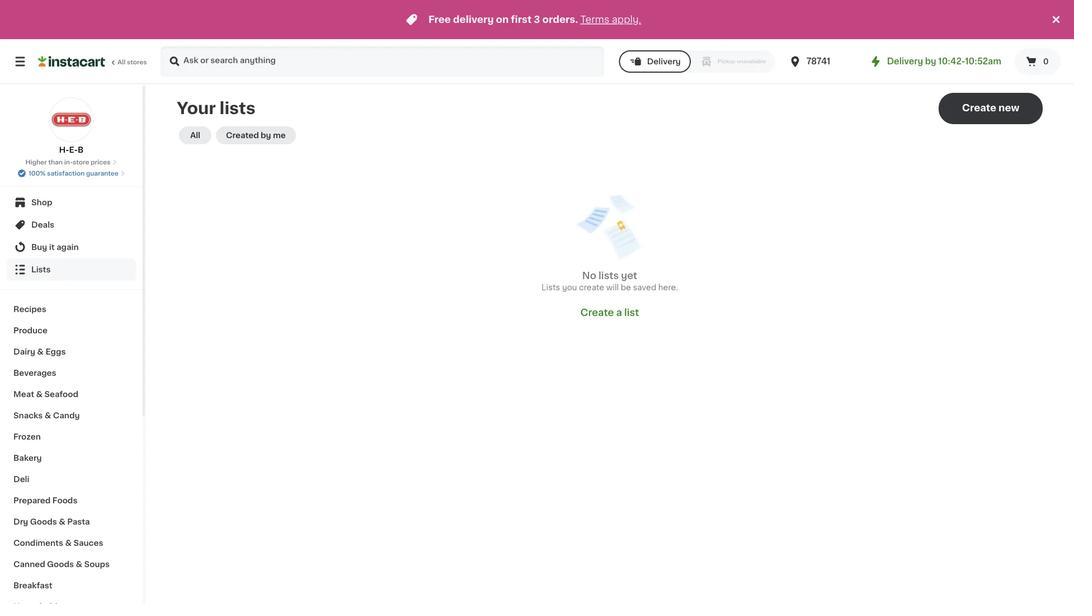 Task type: vqa. For each thing, say whether or not it's contained in the screenshot.
you
yes



Task type: locate. For each thing, give the bounding box(es) containing it.
delivery inside button
[[647, 58, 681, 65]]

& left candy
[[45, 412, 51, 420]]

0 horizontal spatial create
[[581, 308, 614, 318]]

0 vertical spatial by
[[925, 57, 936, 65]]

breakfast
[[13, 582, 52, 590]]

1 vertical spatial all
[[190, 131, 200, 139]]

free delivery on first 3 orders. terms apply.
[[429, 15, 641, 24]]

create
[[579, 284, 604, 291]]

by left "me"
[[261, 131, 271, 139]]

lists
[[31, 266, 51, 274], [542, 284, 560, 291]]

terms apply. link
[[580, 15, 641, 24]]

10:52am
[[965, 57, 1001, 65]]

a
[[616, 308, 622, 318]]

78741
[[807, 57, 831, 65]]

100% satisfaction guarantee
[[29, 170, 119, 177]]

guarantee
[[86, 170, 119, 177]]

1 horizontal spatial by
[[925, 57, 936, 65]]

all stores link
[[38, 46, 148, 77]]

all inside button
[[190, 131, 200, 139]]

frozen
[[13, 433, 41, 441]]

again
[[57, 243, 79, 251]]

goods inside dry goods & pasta link
[[30, 518, 57, 526]]

delivery for delivery
[[647, 58, 681, 65]]

lists up created
[[220, 100, 255, 116]]

dairy & eggs link
[[7, 341, 136, 363]]

lists down buy
[[31, 266, 51, 274]]

goods down prepared foods
[[30, 518, 57, 526]]

1 vertical spatial by
[[261, 131, 271, 139]]

lists up will
[[599, 271, 619, 281]]

1 horizontal spatial delivery
[[887, 57, 923, 65]]

stores
[[127, 59, 147, 65]]

by left 10:42-
[[925, 57, 936, 65]]

0 vertical spatial create
[[962, 103, 997, 113]]

create inside button
[[962, 103, 997, 113]]

1 horizontal spatial all
[[190, 131, 200, 139]]

& left pasta at the bottom left of the page
[[59, 518, 65, 526]]

1 vertical spatial lists
[[542, 284, 560, 291]]

saved
[[633, 284, 656, 291]]

create new
[[962, 103, 1020, 113]]

created
[[226, 131, 259, 139]]

new
[[999, 103, 1020, 113]]

delivery by 10:42-10:52am link
[[869, 55, 1001, 68]]

list
[[624, 308, 639, 318]]

recipes
[[13, 305, 46, 313]]

frozen link
[[7, 426, 136, 448]]

1 horizontal spatial lists
[[599, 271, 619, 281]]

all button
[[179, 126, 211, 144]]

by inside button
[[261, 131, 271, 139]]

h-
[[59, 146, 69, 154]]

create new button
[[939, 93, 1043, 124]]

1 vertical spatial create
[[581, 308, 614, 318]]

all for all stores
[[117, 59, 125, 65]]

78741 button
[[789, 46, 856, 77]]

meat
[[13, 391, 34, 398]]

meat & seafood
[[13, 391, 78, 398]]

None search field
[[160, 46, 605, 77]]

goods down condiments & sauces at the bottom left of the page
[[47, 561, 74, 568]]

0 horizontal spatial lists
[[220, 100, 255, 116]]

delivery
[[887, 57, 923, 65], [647, 58, 681, 65]]

1 vertical spatial goods
[[47, 561, 74, 568]]

produce link
[[7, 320, 136, 341]]

all left stores
[[117, 59, 125, 65]]

prepared foods link
[[7, 490, 136, 511]]

dry
[[13, 518, 28, 526]]

higher
[[25, 159, 47, 165]]

dairy & eggs
[[13, 348, 66, 356]]

0 vertical spatial goods
[[30, 518, 57, 526]]

deals
[[31, 221, 54, 229]]

0 vertical spatial lists
[[220, 100, 255, 116]]

0 horizontal spatial by
[[261, 131, 271, 139]]

lists inside no lists yet lists you create will be saved here.
[[599, 271, 619, 281]]

100%
[[29, 170, 46, 177]]

0 horizontal spatial delivery
[[647, 58, 681, 65]]

goods inside canned goods & soups link
[[47, 561, 74, 568]]

& right meat
[[36, 391, 43, 398]]

0 horizontal spatial lists
[[31, 266, 51, 274]]

recipes link
[[7, 299, 136, 320]]

0 vertical spatial all
[[117, 59, 125, 65]]

1 vertical spatial lists
[[599, 271, 619, 281]]

& left sauces at the bottom left
[[65, 539, 72, 547]]

create left new
[[962, 103, 997, 113]]

lists inside no lists yet lists you create will be saved here.
[[542, 284, 560, 291]]

0 horizontal spatial all
[[117, 59, 125, 65]]

candy
[[53, 412, 80, 420]]

instacart logo image
[[38, 55, 105, 68]]

create left a
[[581, 308, 614, 318]]

snacks & candy
[[13, 412, 80, 420]]

& inside 'link'
[[65, 539, 72, 547]]

deals link
[[7, 214, 136, 236]]

satisfaction
[[47, 170, 85, 177]]

1 horizontal spatial lists
[[542, 284, 560, 291]]

all
[[117, 59, 125, 65], [190, 131, 200, 139]]

apply.
[[612, 15, 641, 24]]

all stores
[[117, 59, 147, 65]]

sauces
[[74, 539, 103, 547]]

meat & seafood link
[[7, 384, 136, 405]]

created by me
[[226, 131, 286, 139]]

lists link
[[7, 258, 136, 281]]

& left eggs
[[37, 348, 44, 356]]

pasta
[[67, 518, 90, 526]]

create
[[962, 103, 997, 113], [581, 308, 614, 318]]

be
[[621, 284, 631, 291]]

1 horizontal spatial create
[[962, 103, 997, 113]]

lists left you
[[542, 284, 560, 291]]

prices
[[91, 159, 110, 165]]

all down your
[[190, 131, 200, 139]]

&
[[37, 348, 44, 356], [36, 391, 43, 398], [45, 412, 51, 420], [59, 518, 65, 526], [65, 539, 72, 547], [76, 561, 82, 568]]

bakery link
[[7, 448, 136, 469]]



Task type: describe. For each thing, give the bounding box(es) containing it.
no lists yet lists you create will be saved here.
[[542, 271, 678, 291]]

beverages
[[13, 369, 56, 377]]

your lists
[[177, 100, 255, 116]]

deli
[[13, 476, 29, 483]]

0 vertical spatial lists
[[31, 266, 51, 274]]

no
[[582, 271, 596, 281]]

dry goods & pasta
[[13, 518, 90, 526]]

0
[[1043, 58, 1049, 65]]

buy it again
[[31, 243, 79, 251]]

by for delivery
[[925, 57, 936, 65]]

& for dairy
[[37, 348, 44, 356]]

snacks & candy link
[[7, 405, 136, 426]]

buy
[[31, 243, 47, 251]]

buy it again link
[[7, 236, 136, 258]]

condiments & sauces
[[13, 539, 103, 547]]

shop
[[31, 199, 52, 206]]

delivery by 10:42-10:52am
[[887, 57, 1001, 65]]

produce
[[13, 327, 48, 335]]

you
[[562, 284, 577, 291]]

canned
[[13, 561, 45, 568]]

canned goods & soups link
[[7, 554, 136, 575]]

by for created
[[261, 131, 271, 139]]

10:42-
[[938, 57, 965, 65]]

foods
[[52, 497, 77, 505]]

e-
[[69, 146, 78, 154]]

& left soups
[[76, 561, 82, 568]]

than
[[48, 159, 63, 165]]

prepared
[[13, 497, 51, 505]]

deli link
[[7, 469, 136, 490]]

& for snacks
[[45, 412, 51, 420]]

seafood
[[44, 391, 78, 398]]

delivery button
[[619, 50, 691, 73]]

bakery
[[13, 454, 42, 462]]

100% satisfaction guarantee button
[[17, 167, 125, 178]]

canned goods & soups
[[13, 561, 110, 568]]

free
[[429, 15, 451, 24]]

create for create a list
[[581, 308, 614, 318]]

lists for your
[[220, 100, 255, 116]]

goods for dry
[[30, 518, 57, 526]]

h-e-b logo image
[[49, 97, 94, 142]]

condiments
[[13, 539, 63, 547]]

& for meat
[[36, 391, 43, 398]]

soups
[[84, 561, 110, 568]]

higher than in-store prices link
[[25, 158, 117, 167]]

create a list
[[581, 308, 639, 318]]

b
[[78, 146, 84, 154]]

service type group
[[619, 50, 775, 73]]

created by me button
[[216, 126, 296, 144]]

3
[[534, 15, 540, 24]]

here.
[[658, 284, 678, 291]]

Search field
[[161, 47, 604, 76]]

your
[[177, 100, 216, 116]]

store
[[73, 159, 89, 165]]

dairy
[[13, 348, 35, 356]]

shop link
[[7, 191, 136, 214]]

dry goods & pasta link
[[7, 511, 136, 533]]

on
[[496, 15, 509, 24]]

create a list link
[[581, 307, 639, 319]]

breakfast link
[[7, 575, 136, 596]]

in-
[[64, 159, 73, 165]]

& for condiments
[[65, 539, 72, 547]]

condiments & sauces link
[[7, 533, 136, 554]]

yet
[[621, 271, 637, 281]]

snacks
[[13, 412, 43, 420]]

me
[[273, 131, 286, 139]]

terms
[[580, 15, 610, 24]]

beverages link
[[7, 363, 136, 384]]

orders.
[[542, 15, 578, 24]]

0 button
[[1015, 48, 1061, 75]]

goods for canned
[[47, 561, 74, 568]]

h-e-b
[[59, 146, 84, 154]]

delivery
[[453, 15, 494, 24]]

it
[[49, 243, 55, 251]]

delivery for delivery by 10:42-10:52am
[[887, 57, 923, 65]]

higher than in-store prices
[[25, 159, 110, 165]]

h-e-b link
[[49, 97, 94, 156]]

will
[[606, 284, 619, 291]]

first
[[511, 15, 532, 24]]

prepared foods
[[13, 497, 77, 505]]

eggs
[[46, 348, 66, 356]]

create for create new
[[962, 103, 997, 113]]

lists for no
[[599, 271, 619, 281]]

all for all
[[190, 131, 200, 139]]

limited time offer region
[[0, 0, 1050, 39]]



